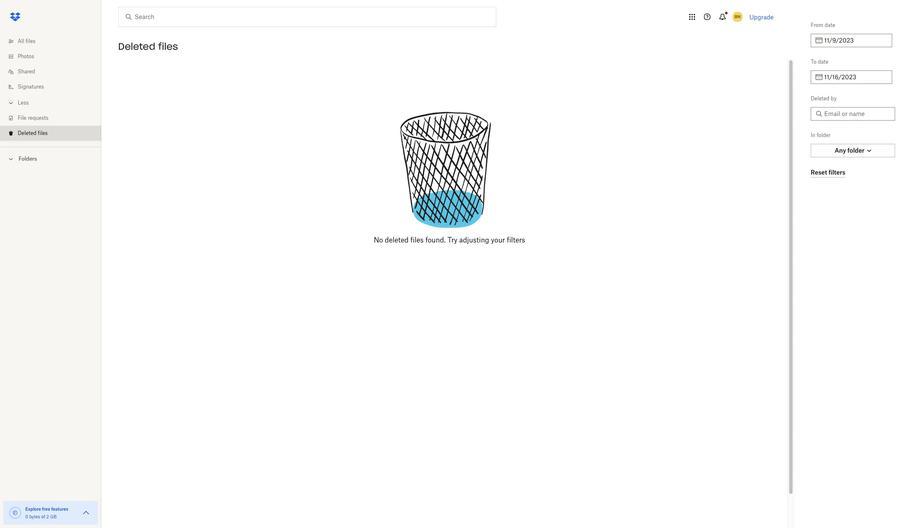 Task type: locate. For each thing, give the bounding box(es) containing it.
deleted files
[[118, 41, 178, 52], [18, 130, 48, 136]]

any folder
[[835, 147, 865, 154]]

1 horizontal spatial folder
[[848, 147, 865, 154]]

less image
[[7, 99, 15, 107]]

0 vertical spatial folder
[[817, 132, 831, 138]]

1 vertical spatial deleted files
[[18, 130, 48, 136]]

folders button
[[0, 152, 101, 165]]

1 vertical spatial folder
[[848, 147, 865, 154]]

features
[[51, 507, 68, 512]]

file
[[18, 115, 26, 121]]

deleted files link
[[7, 126, 101, 141]]

folder inside any folder button
[[848, 147, 865, 154]]

dropbox image
[[7, 8, 24, 25]]

in
[[811, 132, 815, 138]]

of
[[41, 515, 45, 520]]

1 vertical spatial filters
[[507, 236, 525, 244]]

bn
[[735, 14, 741, 19]]

0 horizontal spatial folder
[[817, 132, 831, 138]]

folder right any
[[848, 147, 865, 154]]

requests
[[28, 115, 48, 121]]

0 horizontal spatial deleted files
[[18, 130, 48, 136]]

0 vertical spatial filters
[[829, 169, 845, 176]]

filters right reset
[[829, 169, 845, 176]]

1 vertical spatial date
[[818, 59, 829, 65]]

1 horizontal spatial deleted
[[118, 41, 155, 52]]

gb
[[50, 515, 57, 520]]

0 horizontal spatial filters
[[507, 236, 525, 244]]

filters right your
[[507, 236, 525, 244]]

explore
[[25, 507, 41, 512]]

reset filters button
[[811, 168, 845, 178]]

1 horizontal spatial deleted files
[[118, 41, 178, 52]]

free
[[42, 507, 50, 512]]

found.
[[426, 236, 446, 244]]

1 horizontal spatial filters
[[829, 169, 845, 176]]

2 horizontal spatial deleted
[[811, 95, 830, 102]]

folder right in on the top right of the page
[[817, 132, 831, 138]]

date
[[825, 22, 835, 28], [818, 59, 829, 65]]

date right from
[[825, 22, 835, 28]]

0 horizontal spatial deleted
[[18, 130, 36, 136]]

photos
[[18, 53, 34, 60]]

1 vertical spatial deleted
[[811, 95, 830, 102]]

shared
[[18, 68, 35, 75]]

photos link
[[7, 49, 101, 64]]

files
[[26, 38, 36, 44], [158, 41, 178, 52], [38, 130, 48, 136], [410, 236, 424, 244]]

signatures link
[[7, 79, 101, 95]]

from
[[811, 22, 823, 28]]

signatures
[[18, 84, 44, 90]]

0 vertical spatial date
[[825, 22, 835, 28]]

date right to
[[818, 59, 829, 65]]

from date
[[811, 22, 835, 28]]

filters inside button
[[829, 169, 845, 176]]

adjusting
[[459, 236, 489, 244]]

2 vertical spatial deleted
[[18, 130, 36, 136]]

deleted
[[118, 41, 155, 52], [811, 95, 830, 102], [18, 130, 36, 136]]

list
[[0, 29, 101, 147]]

filters
[[829, 169, 845, 176], [507, 236, 525, 244]]

all files link
[[7, 34, 101, 49]]

to
[[811, 59, 817, 65]]

deleted by
[[811, 95, 837, 102]]

file requests link
[[7, 111, 101, 126]]

reset filters
[[811, 169, 845, 176]]

0 vertical spatial deleted files
[[118, 41, 178, 52]]

folder for in folder
[[817, 132, 831, 138]]

date for from date
[[825, 22, 835, 28]]

by
[[831, 95, 837, 102]]

folder
[[817, 132, 831, 138], [848, 147, 865, 154]]



Task type: describe. For each thing, give the bounding box(es) containing it.
0 vertical spatial deleted
[[118, 41, 155, 52]]

upgrade link
[[749, 13, 774, 20]]

less
[[18, 100, 29, 106]]

any
[[835, 147, 846, 154]]

deleted files inside list item
[[18, 130, 48, 136]]

to date
[[811, 59, 829, 65]]

no
[[374, 236, 383, 244]]

quota usage element
[[8, 507, 22, 520]]

file requests
[[18, 115, 48, 121]]

folder for any folder
[[848, 147, 865, 154]]

files inside list item
[[38, 130, 48, 136]]

shared link
[[7, 64, 101, 79]]

upgrade
[[749, 13, 774, 20]]

all files
[[18, 38, 36, 44]]

deleted inside list item
[[18, 130, 36, 136]]

From date text field
[[824, 36, 887, 45]]

folders
[[19, 156, 37, 162]]

bytes
[[29, 515, 40, 520]]

your
[[491, 236, 505, 244]]

0
[[25, 515, 28, 520]]

deleted
[[385, 236, 409, 244]]

Deleted by text field
[[824, 109, 890, 119]]

2
[[46, 515, 49, 520]]

list containing all files
[[0, 29, 101, 147]]

any folder button
[[811, 144, 895, 157]]

deleted files list item
[[0, 126, 101, 141]]

reset
[[811, 169, 827, 176]]

explore free features 0 bytes of 2 gb
[[25, 507, 68, 520]]

no deleted files found. try adjusting your filters
[[374, 236, 525, 244]]

Search text field
[[135, 12, 479, 22]]

all
[[18, 38, 24, 44]]

try
[[448, 236, 457, 244]]

bn button
[[731, 10, 744, 24]]

in folder
[[811, 132, 831, 138]]

date for to date
[[818, 59, 829, 65]]

To date text field
[[824, 73, 887, 82]]



Task type: vqa. For each thing, say whether or not it's contained in the screenshot.
first View all link from the bottom
no



